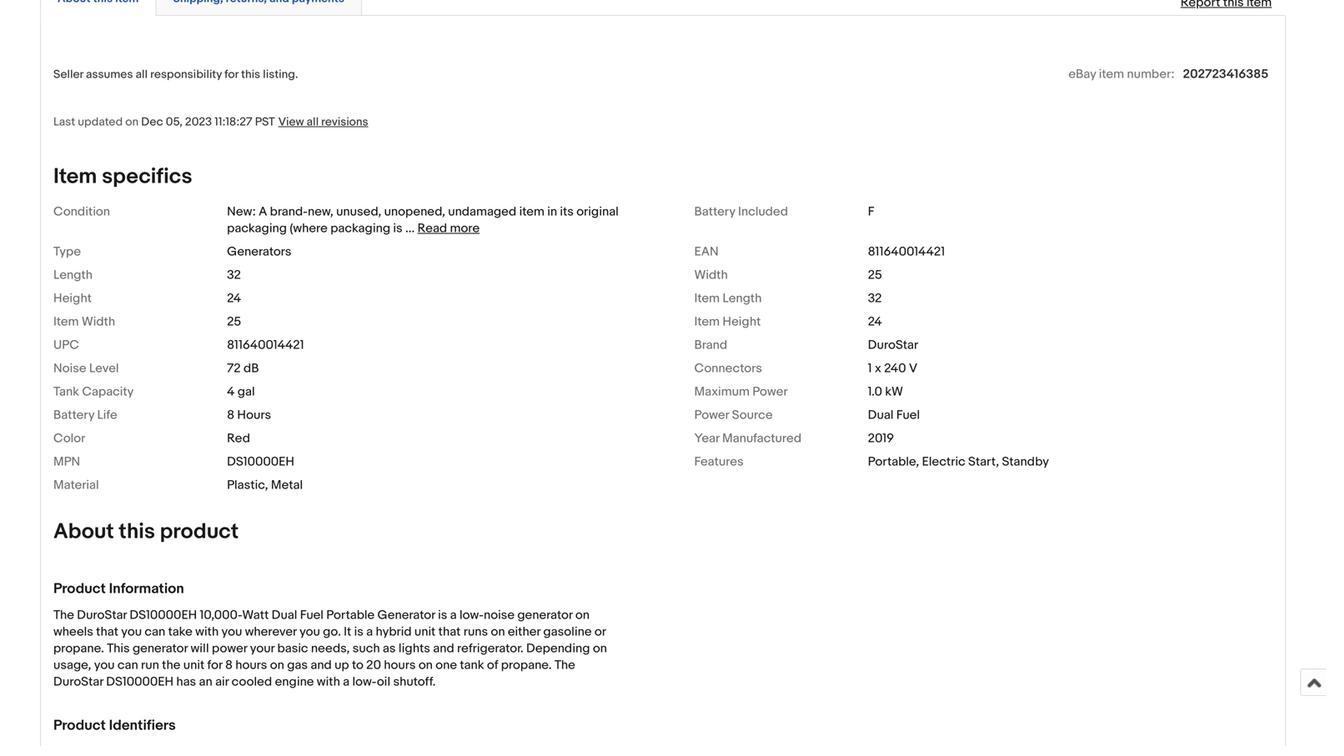 Task type: locate. For each thing, give the bounding box(es) containing it.
fuel up 'go.'
[[300, 608, 324, 623]]

item for item width
[[53, 314, 79, 329]]

0 vertical spatial length
[[53, 268, 93, 283]]

width down ean
[[695, 268, 728, 283]]

0 horizontal spatial hours
[[235, 658, 267, 673]]

0 horizontal spatial packaging
[[227, 221, 287, 236]]

lights
[[399, 642, 430, 657]]

0 horizontal spatial low-
[[352, 675, 377, 690]]

generators
[[227, 244, 292, 259]]

view
[[278, 115, 304, 129]]

1 vertical spatial with
[[317, 675, 340, 690]]

durostar down usage,
[[53, 675, 103, 690]]

durostar
[[868, 338, 919, 353], [77, 608, 127, 623], [53, 675, 103, 690]]

power
[[753, 385, 788, 400], [695, 408, 729, 423]]

item up upc
[[53, 314, 79, 329]]

for up air
[[207, 658, 222, 673]]

unit up the 'lights'
[[415, 625, 436, 640]]

battery up ean
[[695, 204, 736, 219]]

0 horizontal spatial item
[[519, 204, 545, 219]]

0 horizontal spatial unit
[[183, 658, 205, 673]]

0 horizontal spatial power
[[695, 408, 729, 423]]

generator
[[518, 608, 573, 623], [133, 642, 188, 657]]

f
[[868, 204, 875, 219]]

0 vertical spatial 811640014421
[[868, 244, 945, 259]]

packaging down the unused,
[[331, 221, 391, 236]]

1 horizontal spatial packaging
[[331, 221, 391, 236]]

this right about
[[119, 519, 155, 545]]

height
[[53, 291, 92, 306], [723, 314, 761, 329]]

72
[[227, 361, 241, 376]]

length down type
[[53, 268, 93, 283]]

24 up x
[[868, 314, 882, 329]]

unit
[[415, 625, 436, 640], [183, 658, 205, 673]]

0 horizontal spatial 811640014421
[[227, 338, 304, 353]]

that left runs at the left bottom
[[439, 625, 461, 640]]

0 vertical spatial all
[[136, 67, 148, 82]]

0 vertical spatial 32
[[227, 268, 241, 283]]

0 horizontal spatial 24
[[227, 291, 241, 306]]

ds10000eh up take
[[130, 608, 197, 623]]

1 vertical spatial is
[[438, 608, 447, 623]]

0 vertical spatial low-
[[460, 608, 484, 623]]

battery up color
[[53, 408, 94, 423]]

has
[[176, 675, 196, 690]]

dual up 2019
[[868, 408, 894, 423]]

1 vertical spatial all
[[307, 115, 319, 129]]

8 down power
[[225, 658, 233, 673]]

more
[[450, 221, 480, 236]]

dual up wherever
[[272, 608, 297, 623]]

responsibility
[[150, 67, 222, 82]]

can left take
[[145, 625, 165, 640]]

25 for width
[[868, 268, 882, 283]]

is right "it" on the bottom of page
[[354, 625, 364, 640]]

item left in
[[519, 204, 545, 219]]

specifics
[[102, 164, 192, 190]]

a down up
[[343, 675, 350, 690]]

a up such
[[366, 625, 373, 640]]

811640014421 for ean
[[868, 244, 945, 259]]

packaging down a
[[227, 221, 287, 236]]

for inside the durostar ds10000eh 10,000-watt dual fuel portable generator is a low-noise generator on wheels that you can take with you wherever you go. it is a hybrid unit that runs on either gasoline or propane. this generator will power your basic needs, such as lights and refrigerator. depending on usage, you can run the unit for 8 hours on gas and up to 20 hours on one tank of propane. the durostar ds10000eh has an air cooled engine with a low-oil shutoff.
[[207, 658, 222, 673]]

1 horizontal spatial all
[[307, 115, 319, 129]]

is right generator
[[438, 608, 447, 623]]

seller assumes all responsibility for this listing.
[[53, 67, 298, 82]]

1 vertical spatial a
[[366, 625, 373, 640]]

1 horizontal spatial hours
[[384, 658, 416, 673]]

1 vertical spatial power
[[695, 408, 729, 423]]

2 product from the top
[[53, 718, 106, 735]]

0 vertical spatial dual
[[868, 408, 894, 423]]

with up will on the bottom of page
[[195, 625, 219, 640]]

0 horizontal spatial and
[[311, 658, 332, 673]]

1 vertical spatial unit
[[183, 658, 205, 673]]

1 vertical spatial ds10000eh
[[130, 608, 197, 623]]

seller
[[53, 67, 83, 82]]

assumes
[[86, 67, 133, 82]]

1 vertical spatial product
[[53, 718, 106, 735]]

0 horizontal spatial the
[[53, 608, 74, 623]]

ds10000eh up plastic, metal
[[227, 455, 294, 470]]

0 horizontal spatial length
[[53, 268, 93, 283]]

1 vertical spatial 25
[[227, 314, 241, 329]]

0 vertical spatial 25
[[868, 268, 882, 283]]

and down needs,
[[311, 658, 332, 673]]

1 horizontal spatial this
[[241, 67, 260, 82]]

1 that from the left
[[96, 625, 118, 640]]

all right assumes at the top
[[136, 67, 148, 82]]

1 horizontal spatial and
[[433, 642, 454, 657]]

811640014421 up db
[[227, 338, 304, 353]]

about this product
[[53, 519, 239, 545]]

0 vertical spatial power
[[753, 385, 788, 400]]

2 packaging from the left
[[331, 221, 391, 236]]

air
[[215, 675, 229, 690]]

0 vertical spatial can
[[145, 625, 165, 640]]

0 horizontal spatial for
[[207, 658, 222, 673]]

item up condition
[[53, 164, 97, 190]]

0 vertical spatial fuel
[[897, 408, 920, 423]]

unopened,
[[384, 204, 445, 219]]

20
[[366, 658, 381, 673]]

propane. down either
[[501, 658, 552, 673]]

0 horizontal spatial that
[[96, 625, 118, 640]]

height up item width
[[53, 291, 92, 306]]

202723416385
[[1183, 67, 1269, 82]]

is left the ...
[[393, 221, 403, 236]]

item for item specifics
[[53, 164, 97, 190]]

1 vertical spatial this
[[119, 519, 155, 545]]

this left "listing." on the left top
[[241, 67, 260, 82]]

1 vertical spatial width
[[82, 314, 115, 329]]

all
[[136, 67, 148, 82], [307, 115, 319, 129]]

product down usage,
[[53, 718, 106, 735]]

fuel down kw
[[897, 408, 920, 423]]

2 vertical spatial is
[[354, 625, 364, 640]]

can
[[145, 625, 165, 640], [118, 658, 138, 673]]

1 vertical spatial dual
[[272, 608, 297, 623]]

tank
[[53, 385, 79, 400]]

kw
[[885, 385, 903, 400]]

2 vertical spatial a
[[343, 675, 350, 690]]

11:18:27
[[215, 115, 252, 129]]

will
[[191, 642, 209, 657]]

on left dec
[[125, 115, 139, 129]]

0 horizontal spatial width
[[82, 314, 115, 329]]

32 down generators
[[227, 268, 241, 283]]

information
[[109, 581, 184, 598]]

red
[[227, 431, 250, 446]]

product up wheels
[[53, 581, 106, 598]]

maximum
[[695, 385, 750, 400]]

1 horizontal spatial battery
[[695, 204, 736, 219]]

noise
[[484, 608, 515, 623]]

view all revisions link
[[275, 114, 368, 129]]

0 vertical spatial ds10000eh
[[227, 455, 294, 470]]

1 horizontal spatial unit
[[415, 625, 436, 640]]

the down depending
[[555, 658, 575, 673]]

1 horizontal spatial a
[[366, 625, 373, 640]]

power up source
[[753, 385, 788, 400]]

0 horizontal spatial can
[[118, 658, 138, 673]]

the
[[162, 658, 181, 673]]

25 down f
[[868, 268, 882, 283]]

0 vertical spatial a
[[450, 608, 457, 623]]

1 horizontal spatial 24
[[868, 314, 882, 329]]

battery for battery life
[[53, 408, 94, 423]]

width up level
[[82, 314, 115, 329]]

0 vertical spatial item
[[1099, 67, 1125, 82]]

life
[[97, 408, 117, 423]]

source
[[732, 408, 773, 423]]

1 vertical spatial 811640014421
[[227, 338, 304, 353]]

generator up either
[[518, 608, 573, 623]]

0 horizontal spatial 25
[[227, 314, 241, 329]]

all right view
[[307, 115, 319, 129]]

0 horizontal spatial a
[[343, 675, 350, 690]]

last updated on dec 05, 2023 11:18:27 pst view all revisions
[[53, 115, 368, 129]]

10,000-
[[200, 608, 242, 623]]

item for item length
[[695, 291, 720, 306]]

0 horizontal spatial height
[[53, 291, 92, 306]]

plastic, metal
[[227, 478, 303, 493]]

a left noise
[[450, 608, 457, 623]]

0 vertical spatial unit
[[415, 625, 436, 640]]

hours down as
[[384, 658, 416, 673]]

1 vertical spatial length
[[723, 291, 762, 306]]

new,
[[308, 204, 333, 219]]

1 horizontal spatial 32
[[868, 291, 882, 306]]

and up one
[[433, 642, 454, 657]]

is inside new: a brand-new, unused, unopened, undamaged item in its original packaging (where packaging is ...
[[393, 221, 403, 236]]

it
[[344, 625, 351, 640]]

product
[[160, 519, 239, 545]]

can down this
[[118, 658, 138, 673]]

runs
[[464, 625, 488, 640]]

you up this
[[121, 625, 142, 640]]

a
[[450, 608, 457, 623], [366, 625, 373, 640], [343, 675, 350, 690]]

connectors
[[695, 361, 762, 376]]

low- up runs at the left bottom
[[460, 608, 484, 623]]

battery life
[[53, 408, 117, 423]]

2 vertical spatial ds10000eh
[[106, 675, 174, 690]]

power
[[212, 642, 247, 657]]

1 horizontal spatial height
[[723, 314, 761, 329]]

1 vertical spatial generator
[[133, 642, 188, 657]]

item inside new: a brand-new, unused, unopened, undamaged item in its original packaging (where packaging is ...
[[519, 204, 545, 219]]

durostar up 1 x 240 v at the right
[[868, 338, 919, 353]]

1 vertical spatial item
[[519, 204, 545, 219]]

hours up cooled
[[235, 658, 267, 673]]

ds10000eh
[[227, 455, 294, 470], [130, 608, 197, 623], [106, 675, 174, 690]]

power source
[[695, 408, 773, 423]]

0 vertical spatial is
[[393, 221, 403, 236]]

ebay item number: 202723416385
[[1069, 67, 1269, 82]]

1 horizontal spatial 25
[[868, 268, 882, 283]]

tank capacity
[[53, 385, 134, 400]]

unit down will on the bottom of page
[[183, 658, 205, 673]]

4 gal
[[227, 385, 255, 400]]

24 down generators
[[227, 291, 241, 306]]

2019
[[868, 431, 894, 446]]

811640014421
[[868, 244, 945, 259], [227, 338, 304, 353]]

generator up run
[[133, 642, 188, 657]]

0 vertical spatial battery
[[695, 204, 736, 219]]

x
[[875, 361, 882, 376]]

1 vertical spatial battery
[[53, 408, 94, 423]]

power up "year"
[[695, 408, 729, 423]]

for right responsibility
[[225, 67, 239, 82]]

ebay
[[1069, 67, 1096, 82]]

item up item height
[[695, 291, 720, 306]]

1 vertical spatial 8
[[225, 658, 233, 673]]

0 vertical spatial 24
[[227, 291, 241, 306]]

0 vertical spatial width
[[695, 268, 728, 283]]

item up brand
[[695, 314, 720, 329]]

on left gas
[[270, 658, 284, 673]]

0 horizontal spatial all
[[136, 67, 148, 82]]

ds10000eh down run
[[106, 675, 174, 690]]

25 up the '72'
[[227, 314, 241, 329]]

the durostar ds10000eh 10,000-watt dual fuel portable generator is a low-noise generator on wheels that you can take with you wherever you go. it is a hybrid unit that runs on either gasoline or propane. this generator will power your basic needs, such as lights and refrigerator. depending on usage, you can run the unit for 8 hours on gas and up to 20 hours on one tank of propane. the durostar ds10000eh has an air cooled engine with a low-oil shutoff.
[[53, 608, 607, 690]]

811640014421 down f
[[868, 244, 945, 259]]

1 horizontal spatial fuel
[[897, 408, 920, 423]]

item right ebay
[[1099, 67, 1125, 82]]

0 vertical spatial and
[[433, 642, 454, 657]]

length up item height
[[723, 291, 762, 306]]

on up shutoff.
[[419, 658, 433, 673]]

db
[[244, 361, 259, 376]]

that up this
[[96, 625, 118, 640]]

0 horizontal spatial fuel
[[300, 608, 324, 623]]

1 vertical spatial 32
[[868, 291, 882, 306]]

1 horizontal spatial item
[[1099, 67, 1125, 82]]

0 horizontal spatial 32
[[227, 268, 241, 283]]

the up wheels
[[53, 608, 74, 623]]

0 vertical spatial the
[[53, 608, 74, 623]]

1 horizontal spatial is
[[393, 221, 403, 236]]

height down item length at the top right of the page
[[723, 314, 761, 329]]

item
[[1099, 67, 1125, 82], [519, 204, 545, 219]]

8 down 4
[[227, 408, 234, 423]]

1 horizontal spatial 811640014421
[[868, 244, 945, 259]]

propane. down wheels
[[53, 642, 104, 657]]

1 vertical spatial for
[[207, 658, 222, 673]]

tab list
[[40, 0, 1286, 16]]

packaging
[[227, 221, 287, 236], [331, 221, 391, 236]]

1 product from the top
[[53, 581, 106, 598]]

in
[[547, 204, 557, 219]]

low- down to
[[352, 675, 377, 690]]

durostar down the product information
[[77, 608, 127, 623]]

updated
[[78, 115, 123, 129]]

1 vertical spatial durostar
[[77, 608, 127, 623]]

32 for length
[[227, 268, 241, 283]]

run
[[141, 658, 159, 673]]

1 packaging from the left
[[227, 221, 287, 236]]

or
[[595, 625, 606, 640]]

is
[[393, 221, 403, 236], [438, 608, 447, 623], [354, 625, 364, 640]]

with down up
[[317, 675, 340, 690]]

you
[[121, 625, 142, 640], [222, 625, 242, 640], [300, 625, 320, 640], [94, 658, 115, 673]]

unused,
[[336, 204, 381, 219]]

1.0
[[868, 385, 883, 400]]

32 up x
[[868, 291, 882, 306]]

noise
[[53, 361, 86, 376]]



Task type: describe. For each thing, give the bounding box(es) containing it.
maximum power
[[695, 385, 788, 400]]

battery for battery included
[[695, 204, 736, 219]]

number:
[[1127, 67, 1175, 82]]

0 vertical spatial with
[[195, 625, 219, 640]]

0 vertical spatial 8
[[227, 408, 234, 423]]

2 horizontal spatial a
[[450, 608, 457, 623]]

1 vertical spatial low-
[[352, 675, 377, 690]]

on up "gasoline"
[[576, 608, 590, 623]]

wherever
[[245, 625, 297, 640]]

tank
[[460, 658, 484, 673]]

4
[[227, 385, 235, 400]]

1 horizontal spatial propane.
[[501, 658, 552, 673]]

1 horizontal spatial low-
[[460, 608, 484, 623]]

shutoff.
[[393, 675, 436, 690]]

1 horizontal spatial the
[[555, 658, 575, 673]]

0 vertical spatial this
[[241, 67, 260, 82]]

upc
[[53, 338, 79, 353]]

05,
[[166, 115, 183, 129]]

portable, electric start, standby
[[868, 455, 1049, 470]]

1 horizontal spatial can
[[145, 625, 165, 640]]

standby
[[1002, 455, 1049, 470]]

1 vertical spatial can
[[118, 658, 138, 673]]

take
[[168, 625, 193, 640]]

manufactured
[[722, 431, 802, 446]]

gal
[[238, 385, 255, 400]]

usage,
[[53, 658, 91, 673]]

year
[[695, 431, 720, 446]]

new: a brand-new, unused, unopened, undamaged item in its original packaging (where packaging is ...
[[227, 204, 619, 236]]

dual inside the durostar ds10000eh 10,000-watt dual fuel portable generator is a low-noise generator on wheels that you can take with you wherever you go. it is a hybrid unit that runs on either gasoline or propane. this generator will power your basic needs, such as lights and refrigerator. depending on usage, you can run the unit for 8 hours on gas and up to 20 hours on one tank of propane. the durostar ds10000eh has an air cooled engine with a low-oil shutoff.
[[272, 608, 297, 623]]

2023
[[185, 115, 212, 129]]

you up power
[[222, 625, 242, 640]]

to
[[352, 658, 364, 673]]

0 vertical spatial height
[[53, 291, 92, 306]]

portable
[[326, 608, 375, 623]]

either
[[508, 625, 541, 640]]

item width
[[53, 314, 115, 329]]

25 for item width
[[227, 314, 241, 329]]

1 hours from the left
[[235, 658, 267, 673]]

1.0 kw
[[868, 385, 903, 400]]

this
[[107, 642, 130, 657]]

0 horizontal spatial is
[[354, 625, 364, 640]]

brand-
[[270, 204, 308, 219]]

read
[[418, 221, 447, 236]]

0 vertical spatial generator
[[518, 608, 573, 623]]

you down this
[[94, 658, 115, 673]]

item for item height
[[695, 314, 720, 329]]

1 horizontal spatial with
[[317, 675, 340, 690]]

product information
[[53, 581, 184, 598]]

2 vertical spatial durostar
[[53, 675, 103, 690]]

original
[[577, 204, 619, 219]]

as
[[383, 642, 396, 657]]

condition
[[53, 204, 110, 219]]

2 hours from the left
[[384, 658, 416, 673]]

undamaged
[[448, 204, 517, 219]]

pst
[[255, 115, 275, 129]]

0 vertical spatial for
[[225, 67, 239, 82]]

listing.
[[263, 67, 298, 82]]

of
[[487, 658, 498, 673]]

watt
[[242, 608, 269, 623]]

needs,
[[311, 642, 350, 657]]

811640014421 for upc
[[227, 338, 304, 353]]

32 for item length
[[868, 291, 882, 306]]

item height
[[695, 314, 761, 329]]

0 vertical spatial propane.
[[53, 642, 104, 657]]

24 for height
[[227, 291, 241, 306]]

start,
[[969, 455, 999, 470]]

included
[[738, 204, 788, 219]]

refrigerator.
[[457, 642, 524, 657]]

read more
[[418, 221, 480, 236]]

hours
[[237, 408, 271, 423]]

0 horizontal spatial generator
[[133, 642, 188, 657]]

revisions
[[321, 115, 368, 129]]

24 for item height
[[868, 314, 882, 329]]

1 vertical spatial height
[[723, 314, 761, 329]]

0 vertical spatial durostar
[[868, 338, 919, 353]]

about
[[53, 519, 114, 545]]

mpn
[[53, 455, 80, 470]]

2 that from the left
[[439, 625, 461, 640]]

engine
[[275, 675, 314, 690]]

dec
[[141, 115, 163, 129]]

product for product identifiers
[[53, 718, 106, 735]]

on down noise
[[491, 625, 505, 640]]

gasoline
[[543, 625, 592, 640]]

color
[[53, 431, 85, 446]]

features
[[695, 455, 744, 470]]

your
[[250, 642, 275, 657]]

item specifics
[[53, 164, 192, 190]]

battery included
[[695, 204, 788, 219]]

material
[[53, 478, 99, 493]]

oil
[[377, 675, 391, 690]]

8 hours
[[227, 408, 271, 423]]

72 db
[[227, 361, 259, 376]]

gas
[[287, 658, 308, 673]]

cooled
[[232, 675, 272, 690]]

last
[[53, 115, 75, 129]]

plastic,
[[227, 478, 268, 493]]

you left 'go.'
[[300, 625, 320, 640]]

fuel inside the durostar ds10000eh 10,000-watt dual fuel portable generator is a low-noise generator on wheels that you can take with you wherever you go. it is a hybrid unit that runs on either gasoline or propane. this generator will power your basic needs, such as lights and refrigerator. depending on usage, you can run the unit for 8 hours on gas and up to 20 hours on one tank of propane. the durostar ds10000eh has an air cooled engine with a low-oil shutoff.
[[300, 608, 324, 623]]

0 horizontal spatial this
[[119, 519, 155, 545]]

up
[[335, 658, 349, 673]]

basic
[[277, 642, 308, 657]]

on down or
[[593, 642, 607, 657]]

metal
[[271, 478, 303, 493]]

(where
[[290, 221, 328, 236]]

wheels
[[53, 625, 93, 640]]

ean
[[695, 244, 719, 259]]

product for product information
[[53, 581, 106, 598]]

new:
[[227, 204, 256, 219]]

1 vertical spatial and
[[311, 658, 332, 673]]

hybrid
[[376, 625, 412, 640]]

1 horizontal spatial power
[[753, 385, 788, 400]]

identifiers
[[109, 718, 176, 735]]

8 inside the durostar ds10000eh 10,000-watt dual fuel portable generator is a low-noise generator on wheels that you can take with you wherever you go. it is a hybrid unit that runs on either gasoline or propane. this generator will power your basic needs, such as lights and refrigerator. depending on usage, you can run the unit for 8 hours on gas and up to 20 hours on one tank of propane. the durostar ds10000eh has an air cooled engine with a low-oil shutoff.
[[225, 658, 233, 673]]

product identifiers
[[53, 718, 176, 735]]

1 horizontal spatial dual
[[868, 408, 894, 423]]



Task type: vqa. For each thing, say whether or not it's contained in the screenshot.


